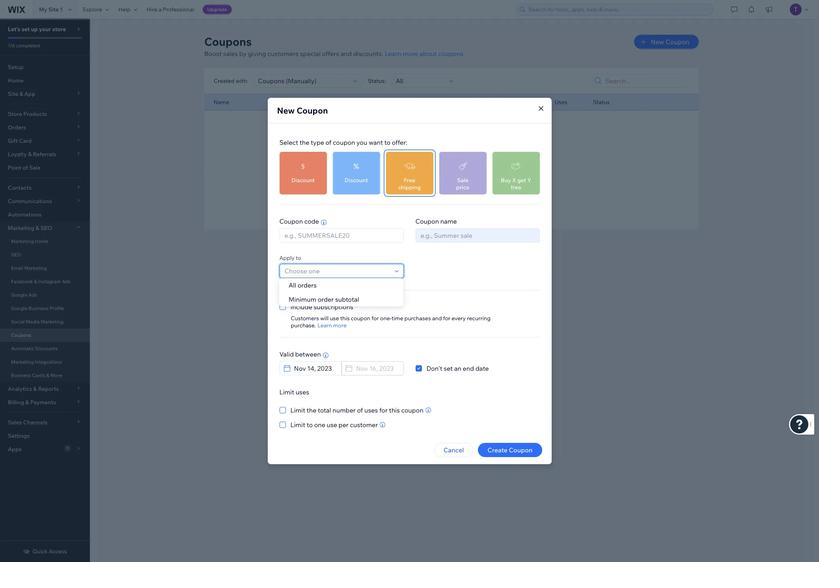 Task type: vqa. For each thing, say whether or not it's contained in the screenshot.
the top Apps
no



Task type: describe. For each thing, give the bounding box(es) containing it.
recurring
[[467, 315, 491, 322]]

special
[[300, 50, 321, 58]]

Include subscriptions checkbox
[[279, 302, 353, 312]]

hire a professional
[[147, 6, 194, 13]]

e.g., Summer sale field
[[418, 229, 537, 242]]

business cards & more link
[[0, 369, 90, 382]]

google for google business profile
[[11, 305, 27, 311]]

create
[[488, 446, 508, 454]]

per
[[339, 421, 349, 429]]

coupons link
[[0, 329, 90, 342]]

number
[[333, 406, 356, 414]]

cancel
[[444, 446, 464, 454]]

media
[[26, 319, 40, 325]]

purchases
[[404, 315, 431, 322]]

type
[[410, 99, 422, 106]]

upgrade
[[207, 6, 227, 12]]

social media marketing
[[11, 319, 63, 325]]

ads inside 'link'
[[29, 292, 37, 298]]

coupon for this
[[351, 315, 370, 322]]

sale inside sale price
[[457, 177, 469, 184]]

and inside customers will use this coupon for one-time purchases and for every recurring purchase.
[[432, 315, 442, 322]]

create coupon button
[[478, 443, 542, 457]]

automations link
[[0, 208, 90, 221]]

type
[[311, 138, 324, 146]]

new coupon for new coupon link
[[438, 204, 477, 212]]

business cards & more
[[11, 372, 62, 378]]

marketing for integrations
[[11, 359, 34, 365]]

Limit to one use per customer checkbox
[[279, 420, 378, 430]]

uses
[[555, 99, 567, 106]]

select
[[279, 138, 298, 146]]

limit uses
[[279, 388, 309, 396]]

setup link
[[0, 60, 90, 74]]

Don't set an end date checkbox
[[416, 364, 489, 373]]

create coupon
[[488, 446, 533, 454]]

of inside option
[[357, 406, 363, 414]]

cancel button
[[434, 443, 473, 457]]

site
[[48, 6, 59, 13]]

valid between
[[279, 350, 321, 358]]

0 vertical spatial of
[[326, 138, 332, 146]]

limit for limit to one use per customer
[[290, 421, 305, 429]]

order
[[318, 295, 334, 303]]

let's set up your store
[[8, 26, 66, 33]]

minimum
[[289, 295, 316, 303]]

marketing for &
[[8, 224, 34, 232]]

new for new coupon link
[[438, 204, 452, 212]]

up
[[31, 26, 38, 33]]

0 horizontal spatial for
[[372, 315, 379, 322]]

x
[[512, 177, 516, 184]]

1 vertical spatial learn
[[317, 322, 332, 329]]

0 horizontal spatial more
[[333, 322, 347, 329]]

discounts
[[35, 346, 58, 351]]

hire a professional link
[[142, 0, 199, 19]]

settings
[[8, 432, 30, 439]]

free
[[404, 177, 415, 184]]

every
[[452, 315, 466, 322]]

marketing & seo button
[[0, 221, 90, 235]]

coupon name
[[416, 217, 457, 225]]

marketing home link
[[0, 235, 90, 248]]

marketing & seo
[[8, 224, 52, 232]]

quick
[[32, 548, 48, 555]]

& for facebook
[[34, 278, 37, 284]]

limit to one use per customer
[[290, 421, 378, 429]]

name
[[440, 217, 457, 225]]

the for limit
[[307, 406, 316, 414]]

total
[[318, 406, 331, 414]]

google business profile link
[[0, 302, 90, 315]]

integrations
[[35, 359, 62, 365]]

coupon inside 'button'
[[666, 38, 689, 46]]

1 vertical spatial seo
[[11, 252, 21, 258]]

my
[[39, 6, 47, 13]]

want
[[369, 138, 383, 146]]

buy
[[501, 177, 511, 184]]

add
[[424, 190, 434, 197]]

sale price
[[456, 177, 469, 191]]

learn more link
[[317, 322, 347, 329]]

automatic discounts link
[[0, 342, 90, 355]]

and inside coupons boost sales by giving customers special offers and discounts. learn more about coupons
[[341, 50, 352, 58]]

1 horizontal spatial a
[[436, 190, 439, 197]]

cards
[[32, 372, 45, 378]]

coupon for of
[[333, 138, 355, 146]]

new for new coupon 'button'
[[651, 38, 664, 46]]

google ads link
[[0, 288, 90, 302]]

code
[[304, 217, 319, 225]]

%
[[354, 162, 359, 171]]

free
[[511, 184, 521, 191]]

Choose one field
[[282, 264, 392, 278]]

e.g., SUMMERSALE20 field
[[282, 229, 401, 242]]

0 vertical spatial home
[[8, 77, 24, 84]]

2 horizontal spatial for
[[443, 315, 450, 322]]

for inside option
[[379, 406, 388, 414]]

offers
[[322, 50, 339, 58]]

list box containing all orders
[[279, 278, 403, 306]]

0 horizontal spatial you
[[357, 138, 367, 146]]

will
[[320, 315, 329, 322]]

purchase.
[[291, 322, 316, 329]]

0 horizontal spatial new
[[277, 105, 295, 116]]

valid
[[279, 350, 294, 358]]

home link
[[0, 74, 90, 87]]

profile
[[49, 305, 64, 311]]

0 vertical spatial business
[[29, 305, 48, 311]]

coupon inside option
[[401, 406, 424, 414]]

completed
[[16, 43, 40, 49]]

created
[[214, 77, 235, 84]]

one
[[314, 421, 325, 429]]

sales
[[223, 50, 238, 58]]

coupon inside button
[[509, 446, 533, 454]]

a inside hire a professional link
[[159, 6, 162, 13]]

1 vertical spatial you
[[414, 190, 423, 197]]

to for limit to one use per customer
[[307, 421, 313, 429]]

price
[[456, 184, 469, 191]]

point of sale link
[[0, 161, 90, 174]]

by
[[239, 50, 247, 58]]

it
[[487, 190, 490, 197]]

new coupon link
[[427, 203, 477, 213]]

& for marketing
[[36, 224, 39, 232]]

$
[[301, 162, 305, 171]]

coupon,
[[440, 190, 461, 197]]

email
[[11, 265, 23, 271]]



Task type: locate. For each thing, give the bounding box(es) containing it.
1 vertical spatial home
[[35, 238, 48, 244]]

of
[[326, 138, 332, 146], [23, 164, 28, 171], [357, 406, 363, 414]]

0 vertical spatial this
[[340, 315, 350, 322]]

status
[[593, 99, 610, 106]]

here.
[[492, 190, 505, 197]]

google ads
[[11, 292, 37, 298]]

marketing for home
[[11, 238, 34, 244]]

1 vertical spatial more
[[333, 322, 347, 329]]

use left per
[[327, 421, 337, 429]]

facebook
[[11, 278, 33, 284]]

uses inside option
[[364, 406, 378, 414]]

apply to
[[279, 254, 301, 261]]

marketing inside dropdown button
[[8, 224, 34, 232]]

0 vertical spatial and
[[341, 50, 352, 58]]

& inside facebook & instagram ads link
[[34, 278, 37, 284]]

2 horizontal spatial new
[[651, 38, 664, 46]]

professional
[[163, 6, 194, 13]]

set inside sidebar element
[[22, 26, 30, 33]]

all orders
[[289, 281, 317, 289]]

quick access
[[32, 548, 67, 555]]

email marketing link
[[0, 261, 90, 275]]

store
[[52, 26, 66, 33]]

& inside the marketing & seo dropdown button
[[36, 224, 39, 232]]

google for google ads
[[11, 292, 27, 298]]

1 vertical spatial limit
[[290, 406, 305, 414]]

1 horizontal spatial of
[[326, 138, 332, 146]]

marketing integrations link
[[0, 355, 90, 369]]

0 horizontal spatial of
[[23, 164, 28, 171]]

set left up
[[22, 26, 30, 33]]

google inside google ads 'link'
[[11, 292, 27, 298]]

limit inside limit to one use per customer checkbox
[[290, 421, 305, 429]]

use
[[330, 315, 339, 322], [327, 421, 337, 429]]

discount for $
[[291, 177, 315, 184]]

2 horizontal spatial new coupon
[[651, 38, 689, 46]]

name
[[214, 99, 229, 106]]

date
[[476, 364, 489, 372]]

seo inside dropdown button
[[41, 224, 52, 232]]

1 horizontal spatial and
[[432, 315, 442, 322]]

0 horizontal spatial seo
[[11, 252, 21, 258]]

home down setup
[[8, 77, 24, 84]]

this inside customers will use this coupon for one-time purchases and for every recurring purchase.
[[340, 315, 350, 322]]

0 vertical spatial the
[[300, 138, 309, 146]]

to right want
[[384, 138, 391, 146]]

marketing up facebook & instagram ads
[[24, 265, 47, 271]]

learn more
[[317, 322, 347, 329]]

0 horizontal spatial and
[[341, 50, 352, 58]]

to left the one
[[307, 421, 313, 429]]

1 horizontal spatial new coupon
[[438, 204, 477, 212]]

1 vertical spatial &
[[34, 278, 37, 284]]

once
[[399, 190, 413, 197]]

social media marketing link
[[0, 315, 90, 329]]

you left want
[[357, 138, 367, 146]]

point of sale
[[8, 164, 41, 171]]

upgrade button
[[203, 5, 232, 14]]

sale right point
[[29, 164, 41, 171]]

my site 1
[[39, 6, 63, 13]]

google inside "google business profile" link
[[11, 305, 27, 311]]

google business profile
[[11, 305, 64, 311]]

1 vertical spatial coupon
[[351, 315, 370, 322]]

1 vertical spatial uses
[[364, 406, 378, 414]]

offer:
[[392, 138, 407, 146]]

the left type
[[300, 138, 309, 146]]

2 vertical spatial to
[[307, 421, 313, 429]]

coupon code
[[279, 217, 319, 225]]

uses down valid between
[[296, 388, 309, 396]]

1 horizontal spatial sale
[[457, 177, 469, 184]]

point
[[8, 164, 21, 171]]

0 horizontal spatial uses
[[296, 388, 309, 396]]

set for don't
[[444, 364, 453, 372]]

2 google from the top
[[11, 305, 27, 311]]

limit left the one
[[290, 421, 305, 429]]

marketing integrations
[[11, 359, 62, 365]]

learn inside coupons boost sales by giving customers special offers and discounts. learn more about coupons
[[385, 50, 401, 58]]

1 horizontal spatial more
[[403, 50, 418, 58]]

1 vertical spatial google
[[11, 305, 27, 311]]

use inside customers will use this coupon for one-time purchases and for every recurring purchase.
[[330, 315, 339, 322]]

0 vertical spatial new coupon
[[651, 38, 689, 46]]

for left every
[[443, 315, 450, 322]]

learn right discounts.
[[385, 50, 401, 58]]

a right hire at the top of the page
[[159, 6, 162, 13]]

limit down valid
[[279, 388, 294, 396]]

the
[[300, 138, 309, 146], [307, 406, 316, 414]]

of up customer
[[357, 406, 363, 414]]

coupon inside customers will use this coupon for one-time purchases and for every recurring purchase.
[[351, 315, 370, 322]]

automations
[[8, 211, 41, 218]]

1 vertical spatial new
[[277, 105, 295, 116]]

select the type of coupon you want to offer:
[[279, 138, 407, 146]]

marketing down automations
[[8, 224, 34, 232]]

more
[[50, 372, 62, 378]]

coupons
[[204, 35, 252, 49], [11, 332, 31, 338]]

None field
[[256, 74, 351, 88], [393, 74, 447, 88], [292, 362, 339, 375], [354, 362, 401, 375], [256, 74, 351, 88], [393, 74, 447, 88], [292, 362, 339, 375], [354, 362, 401, 375]]

1 vertical spatial new coupon
[[277, 105, 328, 116]]

boost
[[204, 50, 222, 58]]

0 vertical spatial use
[[330, 315, 339, 322]]

marketing inside "link"
[[11, 359, 34, 365]]

coupons inside coupons boost sales by giving customers special offers and discounts. learn more about coupons
[[204, 35, 252, 49]]

1 horizontal spatial set
[[444, 364, 453, 372]]

0 vertical spatial uses
[[296, 388, 309, 396]]

y
[[527, 177, 531, 184]]

apply
[[279, 254, 295, 261]]

1 horizontal spatial discount
[[316, 99, 339, 106]]

more right "will"
[[333, 322, 347, 329]]

& left more
[[46, 372, 49, 378]]

Search... field
[[603, 74, 687, 88]]

for right number
[[379, 406, 388, 414]]

an
[[454, 364, 461, 372]]

0 vertical spatial more
[[403, 50, 418, 58]]

0 vertical spatial coupon
[[333, 138, 355, 146]]

more left about
[[403, 50, 418, 58]]

2 vertical spatial coupon
[[401, 406, 424, 414]]

learn down "include subscriptions"
[[317, 322, 332, 329]]

subscriptions
[[314, 303, 353, 311]]

about
[[420, 50, 437, 58]]

0 vertical spatial a
[[159, 6, 162, 13]]

2 horizontal spatial of
[[357, 406, 363, 414]]

seo
[[41, 224, 52, 232], [11, 252, 21, 258]]

1 vertical spatial sale
[[457, 177, 469, 184]]

more inside coupons boost sales by giving customers special offers and discounts. learn more about coupons
[[403, 50, 418, 58]]

of right type
[[326, 138, 332, 146]]

home down the marketing & seo dropdown button
[[35, 238, 48, 244]]

and right the offers
[[341, 50, 352, 58]]

for left one-
[[372, 315, 379, 322]]

and right purchases
[[432, 315, 442, 322]]

limit for limit uses
[[279, 388, 294, 396]]

1 horizontal spatial ads
[[62, 278, 71, 284]]

email marketing
[[11, 265, 47, 271]]

seo up the email
[[11, 252, 21, 258]]

0 horizontal spatial ads
[[29, 292, 37, 298]]

a right add
[[436, 190, 439, 197]]

1 horizontal spatial home
[[35, 238, 48, 244]]

0 vertical spatial to
[[384, 138, 391, 146]]

get
[[517, 177, 526, 184]]

business up social media marketing
[[29, 305, 48, 311]]

minimum order subtotal
[[289, 295, 359, 303]]

2 vertical spatial of
[[357, 406, 363, 414]]

to for apply to
[[296, 254, 301, 261]]

new
[[651, 38, 664, 46], [277, 105, 295, 116], [438, 204, 452, 212]]

new coupon inside 'button'
[[651, 38, 689, 46]]

Search for tools, apps, help & more... field
[[526, 4, 711, 15]]

uses
[[296, 388, 309, 396], [364, 406, 378, 414]]

limit for limit the total number of uses for this coupon
[[290, 406, 305, 414]]

1 vertical spatial and
[[432, 315, 442, 322]]

the inside option
[[307, 406, 316, 414]]

include subscriptions
[[290, 303, 353, 311]]

facebook & instagram ads link
[[0, 275, 90, 288]]

customers
[[291, 315, 319, 322]]

1 horizontal spatial to
[[307, 421, 313, 429]]

0 vertical spatial learn
[[385, 50, 401, 58]]

coupons up sales
[[204, 35, 252, 49]]

1 horizontal spatial seo
[[41, 224, 52, 232]]

marketing down "profile"
[[41, 319, 63, 325]]

2 vertical spatial new
[[438, 204, 452, 212]]

limit inside limit the total number of uses for this coupon option
[[290, 406, 305, 414]]

1 horizontal spatial learn
[[385, 50, 401, 58]]

use inside checkbox
[[327, 421, 337, 429]]

customers will use this coupon for one-time purchases and for every recurring purchase.
[[291, 315, 491, 329]]

see
[[477, 190, 486, 197]]

sale up you'll
[[457, 177, 469, 184]]

& inside business cards & more link
[[46, 372, 49, 378]]

1 google from the top
[[11, 292, 27, 298]]

1 vertical spatial coupons
[[11, 332, 31, 338]]

0 vertical spatial new
[[651, 38, 664, 46]]

one-
[[380, 315, 392, 322]]

2 horizontal spatial discount
[[345, 177, 368, 184]]

0 vertical spatial you
[[357, 138, 367, 146]]

0 horizontal spatial new coupon
[[277, 105, 328, 116]]

shipping
[[398, 184, 421, 191]]

marketing down the marketing & seo
[[11, 238, 34, 244]]

sale inside sidebar element
[[29, 164, 41, 171]]

list box
[[279, 278, 403, 306]]

2 vertical spatial new coupon
[[438, 204, 477, 212]]

0 horizontal spatial sale
[[29, 164, 41, 171]]

1 horizontal spatial you
[[414, 190, 423, 197]]

1 vertical spatial set
[[444, 364, 453, 372]]

customer
[[350, 421, 378, 429]]

& right facebook
[[34, 278, 37, 284]]

0 vertical spatial limit
[[279, 388, 294, 396]]

learn more about coupons link
[[385, 50, 464, 58]]

0 horizontal spatial this
[[340, 315, 350, 322]]

new coupon for new coupon 'button'
[[651, 38, 689, 46]]

business left cards on the bottom left of the page
[[11, 372, 31, 378]]

don't set an end date
[[427, 364, 489, 372]]

2 vertical spatial limit
[[290, 421, 305, 429]]

you
[[357, 138, 367, 146], [414, 190, 423, 197]]

the left total
[[307, 406, 316, 414]]

1 vertical spatial this
[[389, 406, 400, 414]]

of inside sidebar element
[[23, 164, 28, 171]]

google down facebook
[[11, 292, 27, 298]]

ads right the instagram on the left
[[62, 278, 71, 284]]

discount for %
[[345, 177, 368, 184]]

0 horizontal spatial a
[[159, 6, 162, 13]]

1 horizontal spatial uses
[[364, 406, 378, 414]]

0 vertical spatial seo
[[41, 224, 52, 232]]

instagram
[[38, 278, 61, 284]]

2 horizontal spatial to
[[384, 138, 391, 146]]

set left an at the bottom
[[444, 364, 453, 372]]

coupons up automatic
[[11, 332, 31, 338]]

you left add
[[414, 190, 423, 197]]

0 horizontal spatial to
[[296, 254, 301, 261]]

sidebar element
[[0, 19, 90, 562]]

to right apply
[[296, 254, 301, 261]]

created with:
[[214, 77, 248, 84]]

to inside checkbox
[[307, 421, 313, 429]]

1/6 completed
[[8, 43, 40, 49]]

coupons inside sidebar element
[[11, 332, 31, 338]]

0 horizontal spatial coupons
[[11, 332, 31, 338]]

0 vertical spatial &
[[36, 224, 39, 232]]

automatic discounts
[[11, 346, 58, 351]]

marketing
[[8, 224, 34, 232], [11, 238, 34, 244], [24, 265, 47, 271], [41, 319, 63, 325], [11, 359, 34, 365]]

set inside option
[[444, 364, 453, 372]]

limit down 'limit uses'
[[290, 406, 305, 414]]

once you add a coupon, you'll see it here.
[[399, 190, 505, 197]]

set for let's
[[22, 26, 30, 33]]

1 horizontal spatial for
[[379, 406, 388, 414]]

of right point
[[23, 164, 28, 171]]

seo down the automations link
[[41, 224, 52, 232]]

1 vertical spatial ads
[[29, 292, 37, 298]]

0 vertical spatial google
[[11, 292, 27, 298]]

coupons for coupons boost sales by giving customers special offers and discounts. learn more about coupons
[[204, 35, 252, 49]]

settings link
[[0, 429, 90, 443]]

google
[[11, 292, 27, 298], [11, 305, 27, 311]]

new inside 'button'
[[651, 38, 664, 46]]

this inside limit the total number of uses for this coupon option
[[389, 406, 400, 414]]

0 horizontal spatial discount
[[291, 177, 315, 184]]

discount for name
[[316, 99, 339, 106]]

& up marketing home
[[36, 224, 39, 232]]

google up the social
[[11, 305, 27, 311]]

new coupon
[[651, 38, 689, 46], [277, 105, 328, 116], [438, 204, 477, 212]]

0 vertical spatial coupons
[[204, 35, 252, 49]]

1 horizontal spatial coupons
[[204, 35, 252, 49]]

1 vertical spatial to
[[296, 254, 301, 261]]

1 vertical spatial the
[[307, 406, 316, 414]]

1 vertical spatial a
[[436, 190, 439, 197]]

set
[[22, 26, 30, 33], [444, 364, 453, 372]]

0 vertical spatial set
[[22, 26, 30, 33]]

0 vertical spatial ads
[[62, 278, 71, 284]]

use right "will"
[[330, 315, 339, 322]]

0 horizontal spatial home
[[8, 77, 24, 84]]

coupons for coupons
[[11, 332, 31, 338]]

1 vertical spatial of
[[23, 164, 28, 171]]

0 horizontal spatial set
[[22, 26, 30, 33]]

0 horizontal spatial learn
[[317, 322, 332, 329]]

1 horizontal spatial this
[[389, 406, 400, 414]]

let's
[[8, 26, 20, 33]]

1 vertical spatial use
[[327, 421, 337, 429]]

ads up "google business profile"
[[29, 292, 37, 298]]

uses up customer
[[364, 406, 378, 414]]

code
[[482, 99, 496, 106]]

the for select
[[300, 138, 309, 146]]

1 vertical spatial business
[[11, 372, 31, 378]]

coupon
[[333, 138, 355, 146], [351, 315, 370, 322], [401, 406, 424, 414]]

status:
[[368, 77, 386, 84]]

Limit the total number of uses for this coupon checkbox
[[279, 405, 424, 415]]

0 vertical spatial sale
[[29, 164, 41, 171]]

2 vertical spatial &
[[46, 372, 49, 378]]

1 horizontal spatial new
[[438, 204, 452, 212]]

marketing down automatic
[[11, 359, 34, 365]]

free shipping
[[398, 177, 421, 191]]

quick access button
[[23, 548, 67, 555]]

coupons
[[438, 50, 464, 58]]

your
[[39, 26, 51, 33]]



